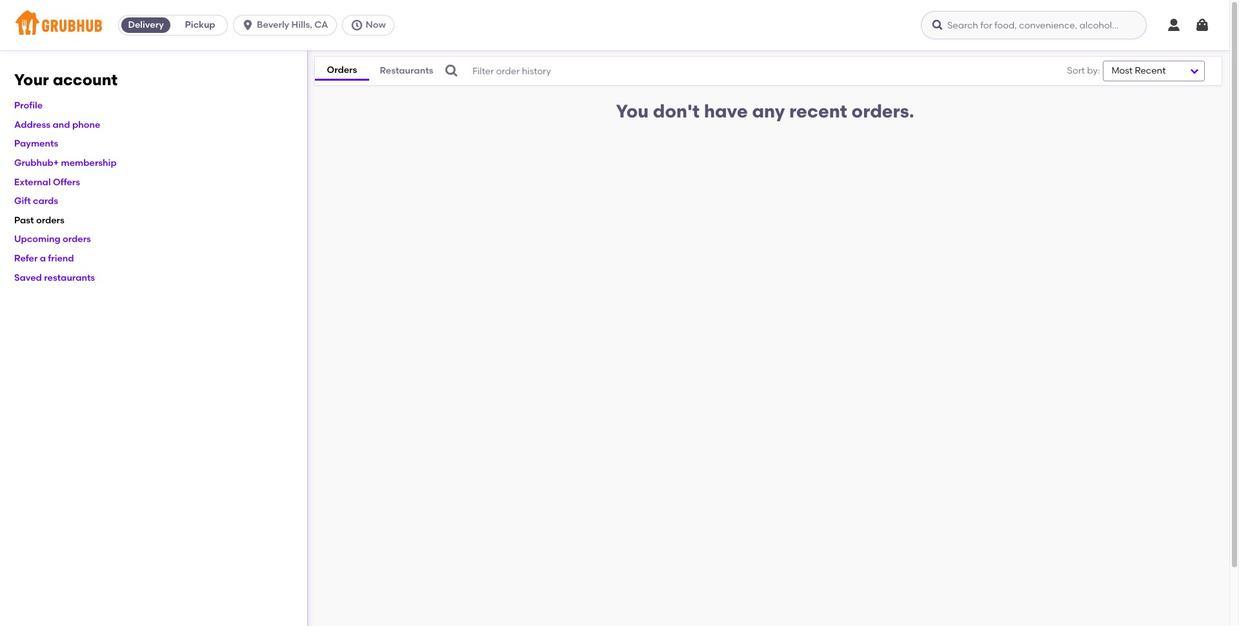 Task type: describe. For each thing, give the bounding box(es) containing it.
external offers
[[14, 177, 80, 188]]

sort
[[1068, 65, 1085, 76]]

now button
[[342, 15, 400, 36]]

past orders
[[14, 215, 64, 226]]

refer a friend
[[14, 253, 74, 264]]

orders.
[[852, 100, 915, 122]]

upcoming
[[14, 234, 60, 245]]

past orders link
[[14, 215, 64, 226]]

beverly
[[257, 19, 289, 30]]

beverly hills, ca
[[257, 19, 328, 30]]

grubhub+ membership
[[14, 158, 117, 169]]

gift
[[14, 196, 31, 207]]

any
[[752, 100, 785, 122]]

orders for upcoming orders
[[63, 234, 91, 245]]

you
[[616, 100, 649, 122]]

offers
[[53, 177, 80, 188]]

profile
[[14, 100, 43, 111]]

membership
[[61, 158, 117, 169]]

grubhub+
[[14, 158, 59, 169]]

delivery
[[128, 19, 164, 30]]

1 horizontal spatial svg image
[[444, 63, 460, 79]]

have
[[704, 100, 748, 122]]

orders for past orders
[[36, 215, 64, 226]]

beverly hills, ca button
[[233, 15, 342, 36]]

svg image inside beverly hills, ca button
[[242, 19, 254, 32]]

orders
[[327, 64, 357, 75]]

address and phone
[[14, 119, 100, 130]]

external
[[14, 177, 51, 188]]

saved restaurants
[[14, 272, 95, 283]]

friend
[[48, 253, 74, 264]]

Filter order history search field
[[444, 57, 1028, 85]]

don't
[[653, 100, 700, 122]]

your account
[[14, 70, 118, 89]]

profile link
[[14, 100, 43, 111]]

2 horizontal spatial svg image
[[1195, 17, 1211, 33]]

address and phone link
[[14, 119, 100, 130]]

gift cards
[[14, 196, 58, 207]]

main navigation navigation
[[0, 0, 1230, 50]]

cards
[[33, 196, 58, 207]]

a
[[40, 253, 46, 264]]

grubhub+ membership link
[[14, 158, 117, 169]]

hills,
[[292, 19, 312, 30]]

recent
[[790, 100, 848, 122]]

and
[[53, 119, 70, 130]]

payments link
[[14, 138, 58, 149]]

account
[[53, 70, 118, 89]]

upcoming orders
[[14, 234, 91, 245]]



Task type: locate. For each thing, give the bounding box(es) containing it.
orders
[[36, 215, 64, 226], [63, 234, 91, 245]]

your
[[14, 70, 49, 89]]

svg image
[[1167, 17, 1182, 33], [350, 19, 363, 32], [932, 19, 945, 32]]

past
[[14, 215, 34, 226]]

phone
[[72, 119, 100, 130]]

upcoming orders link
[[14, 234, 91, 245]]

0 horizontal spatial svg image
[[350, 19, 363, 32]]

ca
[[315, 19, 328, 30]]

1 vertical spatial orders
[[63, 234, 91, 245]]

2 horizontal spatial svg image
[[1167, 17, 1182, 33]]

Search for food, convenience, alcohol... search field
[[921, 11, 1147, 39]]

svg image
[[1195, 17, 1211, 33], [242, 19, 254, 32], [444, 63, 460, 79]]

orders button
[[315, 61, 369, 81]]

0 horizontal spatial svg image
[[242, 19, 254, 32]]

refer
[[14, 253, 38, 264]]

restaurants
[[380, 65, 433, 76]]

you don't have any recent orders.
[[616, 100, 915, 122]]

1 horizontal spatial svg image
[[932, 19, 945, 32]]

restaurants
[[44, 272, 95, 283]]

by:
[[1088, 65, 1100, 76]]

delivery button
[[119, 15, 173, 36]]

refer a friend link
[[14, 253, 74, 264]]

restaurants button
[[369, 62, 444, 80]]

0 vertical spatial orders
[[36, 215, 64, 226]]

sort by:
[[1068, 65, 1100, 76]]

payments
[[14, 138, 58, 149]]

pickup button
[[173, 15, 227, 36]]

address
[[14, 119, 50, 130]]

external offers link
[[14, 177, 80, 188]]

pickup
[[185, 19, 215, 30]]

orders up friend
[[63, 234, 91, 245]]

gift cards link
[[14, 196, 58, 207]]

svg image inside now button
[[350, 19, 363, 32]]

saved
[[14, 272, 42, 283]]

orders up upcoming orders
[[36, 215, 64, 226]]

now
[[366, 19, 386, 30]]

saved restaurants link
[[14, 272, 95, 283]]



Task type: vqa. For each thing, say whether or not it's contained in the screenshot.
WILD
no



